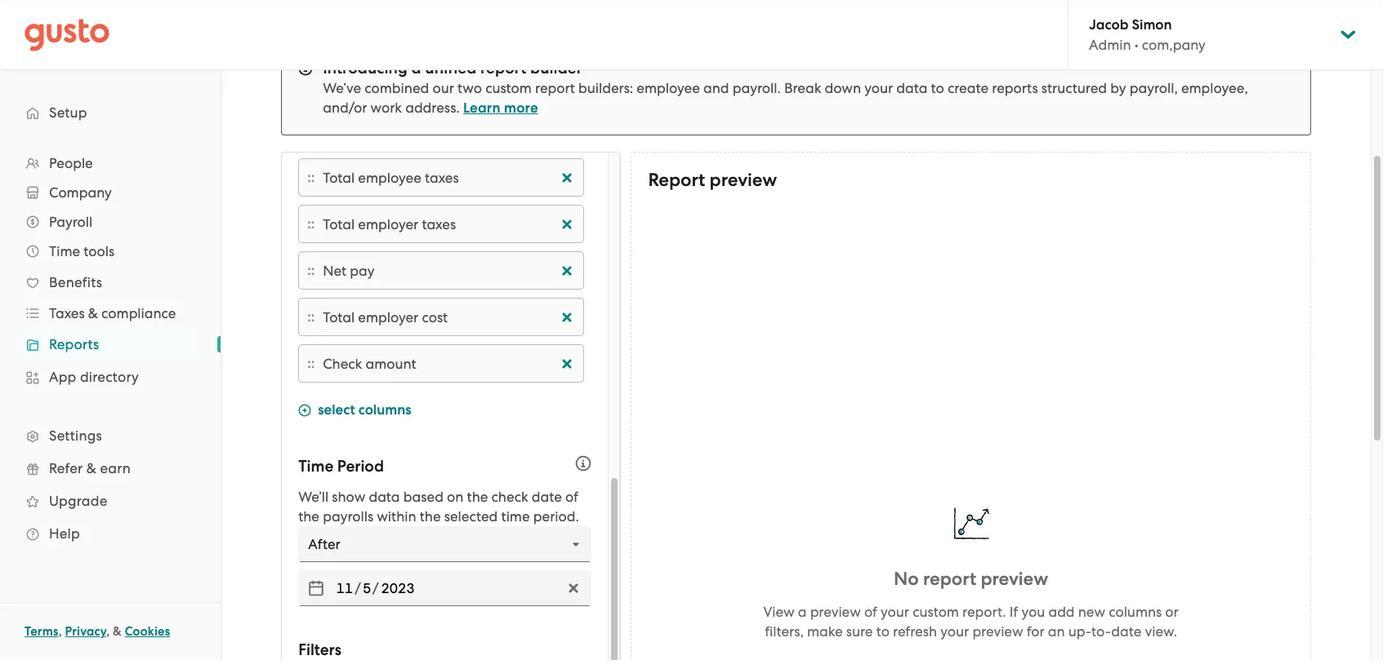 Task type: vqa. For each thing, say whether or not it's contained in the screenshot.
OF to the left
yes



Task type: locate. For each thing, give the bounding box(es) containing it.
1 vertical spatial employer
[[358, 309, 418, 326]]

:: left net
[[307, 262, 315, 279]]

your right down at the top of the page
[[865, 80, 893, 96]]

column content element down cost
[[323, 354, 575, 374]]

0 vertical spatial a
[[411, 59, 421, 78]]

:: left the check
[[307, 355, 315, 373]]

admin
[[1089, 37, 1131, 53]]

5 :: from the top
[[307, 355, 315, 373]]

time down payroll
[[49, 243, 80, 260]]

0 vertical spatial time
[[49, 243, 80, 260]]

to
[[931, 80, 944, 96], [876, 624, 890, 640]]

1 vertical spatial of
[[864, 604, 877, 621]]

0 vertical spatial report
[[480, 59, 527, 78]]

0 vertical spatial employer
[[358, 216, 418, 232]]

data up within
[[369, 489, 400, 506]]

the down we'll
[[298, 509, 319, 525]]

/ right month (mm) field
[[373, 581, 379, 597]]

privacy
[[65, 625, 106, 640]]

the down based
[[420, 509, 441, 525]]

work
[[371, 100, 402, 116]]

total up total employer taxes
[[323, 170, 355, 186]]

0 vertical spatial taxes
[[425, 170, 459, 186]]

of inside we'll show data based on the check date of the payrolls within the selected time period.
[[565, 489, 578, 506]]

by
[[1110, 80, 1126, 96]]

1 vertical spatial &
[[86, 461, 96, 477]]

refer
[[49, 461, 83, 477]]

0 horizontal spatial columns
[[358, 402, 411, 419]]

0 horizontal spatial /
[[355, 581, 361, 597]]

we'll
[[298, 489, 329, 506]]

to right the sure
[[876, 624, 890, 640]]

payroll.
[[733, 80, 781, 96]]

cost
[[422, 309, 448, 326]]

report.
[[962, 604, 1006, 621]]

3 column content element from the top
[[323, 261, 575, 281]]

employer for cost
[[358, 309, 418, 326]]

time
[[49, 243, 80, 260], [298, 458, 334, 476]]

1 horizontal spatial /
[[373, 581, 379, 597]]

date inside view a preview of your custom report. if you add new columns or filters, make sure to refresh your preview for an up-to-date view.
[[1111, 624, 1142, 640]]

2 vertical spatial your
[[941, 624, 969, 640]]

column content element
[[323, 168, 575, 187], [323, 214, 575, 234], [323, 261, 575, 281], [323, 308, 575, 327], [323, 354, 575, 374]]

2 total from the top
[[323, 216, 355, 232]]

1 column content element from the top
[[323, 168, 575, 187]]

period.
[[533, 509, 579, 525]]

employee left and
[[637, 80, 700, 96]]

columns down 'amount'
[[358, 402, 411, 419]]

2 vertical spatial total
[[323, 309, 355, 326]]

1 horizontal spatial time
[[298, 458, 334, 476]]

:: for total employer taxes
[[307, 216, 315, 233]]

the up selected
[[467, 489, 488, 506]]

within
[[377, 509, 416, 525]]

employer down 'total employee taxes'
[[358, 216, 418, 232]]

4 :: from the top
[[307, 309, 315, 326]]

0 horizontal spatial report
[[480, 59, 527, 78]]

0 horizontal spatial custom
[[485, 80, 532, 96]]

0 horizontal spatial to
[[876, 624, 890, 640]]

1 horizontal spatial data
[[896, 80, 928, 96]]

show
[[332, 489, 365, 506]]

a right view
[[798, 604, 807, 621]]

1 vertical spatial custom
[[913, 604, 959, 621]]

column content element containing total employer cost
[[323, 308, 575, 327]]

column content element containing check amount
[[323, 354, 575, 374]]

2 horizontal spatial the
[[467, 489, 488, 506]]

:: left total employer cost
[[307, 309, 315, 326]]

/ left year (yyyy) field
[[355, 581, 361, 597]]

net pay
[[323, 263, 375, 279]]

5 column content element from the top
[[323, 354, 575, 374]]

company button
[[16, 178, 204, 208]]

data
[[896, 80, 928, 96], [369, 489, 400, 506]]

time inside dropdown button
[[49, 243, 80, 260]]

1 horizontal spatial of
[[864, 604, 877, 621]]

1 vertical spatial taxes
[[422, 216, 456, 232]]

:: left total employer taxes
[[307, 216, 315, 233]]

to inside view a preview of your custom report. if you add new columns or filters, make sure to refresh your preview for an up-to-date view.
[[876, 624, 890, 640]]

1 vertical spatial to
[[876, 624, 890, 640]]

1 employer from the top
[[358, 216, 418, 232]]

1 / from the left
[[355, 581, 361, 597]]

3 total from the top
[[323, 309, 355, 326]]

1 vertical spatial your
[[881, 604, 909, 621]]

1 total from the top
[[323, 170, 355, 186]]

0 vertical spatial your
[[865, 80, 893, 96]]

1 horizontal spatial to
[[931, 80, 944, 96]]

0 vertical spatial of
[[565, 489, 578, 506]]

1 horizontal spatial the
[[420, 509, 441, 525]]

earn
[[100, 461, 131, 477]]

of up 'period.' at bottom
[[565, 489, 578, 506]]

people button
[[16, 149, 204, 178]]

check
[[491, 489, 528, 506]]

1 horizontal spatial date
[[1111, 624, 1142, 640]]

employer left cost
[[358, 309, 418, 326]]

0 horizontal spatial time
[[49, 243, 80, 260]]

0 horizontal spatial of
[[565, 489, 578, 506]]

taxes down 'total employee taxes'
[[422, 216, 456, 232]]

filters
[[298, 641, 341, 660]]

columns up "view."
[[1109, 604, 1162, 621]]

& inside dropdown button
[[88, 306, 98, 322]]

report preview
[[648, 169, 777, 191]]

taxes for total employee taxes
[[425, 170, 459, 186]]

a
[[411, 59, 421, 78], [798, 604, 807, 621]]

preview up make
[[810, 604, 861, 621]]

help
[[49, 526, 80, 542]]

columns
[[358, 402, 411, 419], [1109, 604, 1162, 621]]

date left "view."
[[1111, 624, 1142, 640]]

report up two at the top left of the page
[[480, 59, 527, 78]]

data inside we've combined our two custom report builders: employee and payroll. break down your data to create reports structured by payroll, employee, and/or work address.
[[896, 80, 928, 96]]

& left the cookies button
[[113, 625, 122, 640]]

preview down report.
[[973, 624, 1023, 640]]

upgrade
[[49, 493, 107, 510]]

Month (mm) field
[[334, 576, 355, 602]]

2 :: from the top
[[307, 216, 315, 233]]

3 :: from the top
[[307, 262, 315, 279]]

our
[[433, 80, 454, 96]]

date up 'period.' at bottom
[[532, 489, 562, 506]]

your up refresh
[[881, 604, 909, 621]]

2 horizontal spatial report
[[923, 568, 976, 590]]

employee
[[637, 80, 700, 96], [358, 170, 421, 186]]

1 horizontal spatial a
[[798, 604, 807, 621]]

select
[[318, 402, 355, 419]]

0 horizontal spatial a
[[411, 59, 421, 78]]

& right the taxes
[[88, 306, 98, 322]]

data left "create"
[[896, 80, 928, 96]]

simon
[[1132, 16, 1172, 33]]

a inside alert
[[411, 59, 421, 78]]

no
[[894, 568, 919, 590]]

1 horizontal spatial custom
[[913, 604, 959, 621]]

taxes
[[425, 170, 459, 186], [422, 216, 456, 232]]

0 vertical spatial &
[[88, 306, 98, 322]]

column content element down 'total employee taxes'
[[323, 214, 575, 234]]

of inside view a preview of your custom report. if you add new columns or filters, make sure to refresh your preview for an up-to-date view.
[[864, 604, 877, 621]]

0 vertical spatial employee
[[637, 80, 700, 96]]

0 vertical spatial to
[[931, 80, 944, 96]]

0 horizontal spatial employee
[[358, 170, 421, 186]]

& inside "link"
[[86, 461, 96, 477]]

4 column content element from the top
[[323, 308, 575, 327]]

column content element up cost
[[323, 261, 575, 281]]

to left "create"
[[931, 80, 944, 96]]

taxes & compliance
[[49, 306, 176, 322]]

1 vertical spatial report
[[535, 80, 575, 96]]

1 vertical spatial data
[[369, 489, 400, 506]]

0 horizontal spatial date
[[532, 489, 562, 506]]

directory
[[80, 369, 139, 386]]

a inside view a preview of your custom report. if you add new columns or filters, make sure to refresh your preview for an up-to-date view.
[[798, 604, 807, 621]]

custom up the learn more link
[[485, 80, 532, 96]]

taxes for total employer taxes
[[422, 216, 456, 232]]

Day (dd) field
[[361, 576, 373, 602]]

custom up refresh
[[913, 604, 959, 621]]

to-
[[1092, 624, 1111, 640]]

0 horizontal spatial data
[[369, 489, 400, 506]]

introducing
[[323, 59, 408, 78]]

your inside we've combined our two custom report builders: employee and payroll. break down your data to create reports structured by payroll, employee, and/or work address.
[[865, 80, 893, 96]]

date
[[532, 489, 562, 506], [1111, 624, 1142, 640]]

2 vertical spatial report
[[923, 568, 976, 590]]

1 vertical spatial columns
[[1109, 604, 1162, 621]]

of
[[565, 489, 578, 506], [864, 604, 877, 621]]

introducing a unified report builder alert
[[281, 42, 1311, 136]]

0 vertical spatial data
[[896, 80, 928, 96]]

0 horizontal spatial ,
[[59, 625, 62, 640]]

0 vertical spatial date
[[532, 489, 562, 506]]

0 vertical spatial total
[[323, 170, 355, 186]]

payroll button
[[16, 208, 204, 237]]

your down report.
[[941, 624, 969, 640]]

introducing a unified report builder
[[323, 59, 583, 78]]

2 column content element from the top
[[323, 214, 575, 234]]

if
[[1010, 604, 1018, 621]]

time up we'll
[[298, 458, 334, 476]]

list
[[0, 149, 221, 551]]

2 , from the left
[[106, 625, 110, 640]]

total up the check
[[323, 309, 355, 326]]

, left the cookies button
[[106, 625, 110, 640]]

of up the sure
[[864, 604, 877, 621]]

0 vertical spatial custom
[[485, 80, 532, 96]]

a up "combined"
[[411, 59, 421, 78]]

time tools button
[[16, 237, 204, 266]]

custom inside we've combined our two custom report builders: employee and payroll. break down your data to create reports structured by payroll, employee, and/or work address.
[[485, 80, 532, 96]]

column content element up 'amount'
[[323, 308, 575, 327]]

app
[[49, 369, 76, 386]]

2 employer from the top
[[358, 309, 418, 326]]

terms link
[[25, 625, 59, 640]]

::
[[307, 169, 315, 186], [307, 216, 315, 233], [307, 262, 315, 279], [307, 309, 315, 326], [307, 355, 315, 373]]

1 vertical spatial date
[[1111, 624, 1142, 640]]

/
[[355, 581, 361, 597], [373, 581, 379, 597]]

data inside we'll show data based on the check date of the payrolls within the selected time period.
[[369, 489, 400, 506]]

employee,
[[1181, 80, 1248, 96]]

custom
[[485, 80, 532, 96], [913, 604, 959, 621]]

:: for total employee taxes
[[307, 169, 315, 186]]

1 vertical spatial a
[[798, 604, 807, 621]]

preview
[[710, 169, 777, 191], [981, 568, 1048, 590], [810, 604, 861, 621], [973, 624, 1023, 640]]

total employee taxes
[[323, 170, 459, 186]]

employer for taxes
[[358, 216, 418, 232]]

settings
[[49, 428, 102, 444]]

taxes up total employer taxes
[[425, 170, 459, 186]]

column content element containing total employee taxes
[[323, 168, 575, 187]]

sure
[[846, 624, 873, 640]]

learn more link
[[463, 100, 538, 117]]

:: left 'total employee taxes'
[[307, 169, 315, 186]]

0 vertical spatial columns
[[358, 402, 411, 419]]

1 horizontal spatial employee
[[637, 80, 700, 96]]

employee up total employer taxes
[[358, 170, 421, 186]]

settings link
[[16, 422, 204, 451]]

and/or
[[323, 100, 367, 116]]

column content element containing net pay
[[323, 261, 575, 281]]

builders:
[[579, 80, 633, 96]]

column content element down the address.
[[323, 168, 575, 187]]

jacob simon admin • com,pany
[[1089, 16, 1206, 53]]

report right no
[[923, 568, 976, 590]]

report down builder
[[535, 80, 575, 96]]

1 horizontal spatial ,
[[106, 625, 110, 640]]

total up net
[[323, 216, 355, 232]]

refer & earn
[[49, 461, 131, 477]]

, left privacy on the left bottom of page
[[59, 625, 62, 640]]

builder
[[530, 59, 583, 78]]

1 vertical spatial total
[[323, 216, 355, 232]]

1 :: from the top
[[307, 169, 315, 186]]

total for total employer taxes
[[323, 216, 355, 232]]

1 horizontal spatial report
[[535, 80, 575, 96]]

& left earn
[[86, 461, 96, 477]]

compliance
[[101, 306, 176, 322]]

1 vertical spatial employee
[[358, 170, 421, 186]]

1 vertical spatial time
[[298, 458, 334, 476]]

privacy link
[[65, 625, 106, 640]]

tools
[[84, 243, 115, 260]]

1 horizontal spatial columns
[[1109, 604, 1162, 621]]



Task type: describe. For each thing, give the bounding box(es) containing it.
you
[[1022, 604, 1045, 621]]

time
[[501, 509, 530, 525]]

we've combined our two custom report builders: employee and payroll. break down your data to create reports structured by payroll, employee, and/or work address.
[[323, 80, 1248, 116]]

Year (yyyy) field
[[379, 576, 417, 602]]

two
[[458, 80, 482, 96]]

a for preview
[[798, 604, 807, 621]]

a for unified
[[411, 59, 421, 78]]

taxes
[[49, 306, 85, 322]]

•
[[1135, 37, 1139, 53]]

com,pany
[[1142, 37, 1206, 53]]

:: for check amount
[[307, 355, 315, 373]]

pay
[[350, 263, 375, 279]]

gusto navigation element
[[0, 70, 221, 577]]

help link
[[16, 520, 204, 549]]

we'll show data based on the check date of the payrolls within the selected time period.
[[298, 489, 579, 525]]

filters,
[[765, 624, 804, 640]]

upgrade link
[[16, 487, 204, 516]]

down
[[825, 80, 861, 96]]

reports link
[[16, 330, 204, 359]]

0 horizontal spatial the
[[298, 509, 319, 525]]

address.
[[405, 100, 460, 116]]

benefits
[[49, 275, 102, 291]]

benefits link
[[16, 268, 204, 297]]

company
[[49, 185, 112, 201]]

payroll
[[49, 214, 92, 230]]

list containing people
[[0, 149, 221, 551]]

module__icon___go7vc image
[[298, 404, 311, 417]]

date inside we'll show data based on the check date of the payrolls within the selected time period.
[[532, 489, 562, 506]]

app directory link
[[16, 363, 204, 392]]

payroll,
[[1130, 80, 1178, 96]]

:: for total employer cost
[[307, 309, 315, 326]]

refresh
[[893, 624, 937, 640]]

time for time tools
[[49, 243, 80, 260]]

cookies button
[[125, 623, 170, 642]]

time tools
[[49, 243, 115, 260]]

combined
[[365, 80, 429, 96]]

:: for net pay
[[307, 262, 315, 279]]

more
[[504, 100, 538, 117]]

total employer cost
[[323, 309, 448, 326]]

on
[[447, 489, 464, 506]]

no report preview
[[894, 568, 1048, 590]]

selected
[[444, 509, 498, 525]]

1 , from the left
[[59, 625, 62, 640]]

learn more
[[463, 100, 538, 117]]

& for earn
[[86, 461, 96, 477]]

custom inside view a preview of your custom report. if you add new columns or filters, make sure to refresh your preview for an up-to-date view.
[[913, 604, 959, 621]]

preview up if
[[981, 568, 1048, 590]]

total for total employer cost
[[323, 309, 355, 326]]

report inside we've combined our two custom report builders: employee and payroll. break down your data to create reports structured by payroll, employee, and/or work address.
[[535, 80, 575, 96]]

refer & earn link
[[16, 454, 204, 484]]

reports
[[992, 80, 1038, 96]]

taxes & compliance button
[[16, 299, 204, 328]]

structured
[[1042, 80, 1107, 96]]

time period
[[298, 458, 384, 476]]

to inside we've combined our two custom report builders: employee and payroll. break down your data to create reports structured by payroll, employee, and/or work address.
[[931, 80, 944, 96]]

report
[[648, 169, 705, 191]]

view
[[763, 604, 795, 621]]

home image
[[25, 18, 109, 51]]

employee inside we've combined our two custom report builders: employee and payroll. break down your data to create reports structured by payroll, employee, and/or work address.
[[637, 80, 700, 96]]

2 / from the left
[[373, 581, 379, 597]]

reports
[[49, 337, 99, 353]]

people
[[49, 155, 93, 172]]

terms
[[25, 625, 59, 640]]

we've
[[323, 80, 361, 96]]

preview right report
[[710, 169, 777, 191]]

view a preview of your custom report. if you add new columns or filters, make sure to refresh your preview for an up-to-date view.
[[763, 604, 1179, 640]]

create
[[948, 80, 989, 96]]

select columns
[[318, 402, 411, 419]]

check amount
[[323, 356, 416, 372]]

break
[[784, 80, 821, 96]]

select columns button
[[298, 401, 411, 423]]

terms , privacy , & cookies
[[25, 625, 170, 640]]

view.
[[1145, 624, 1177, 640]]

total for total employee taxes
[[323, 170, 355, 186]]

for
[[1027, 624, 1045, 640]]

2 vertical spatial &
[[113, 625, 122, 640]]

period
[[337, 458, 384, 476]]

setup
[[49, 105, 87, 121]]

unified
[[425, 59, 477, 78]]

make
[[807, 624, 843, 640]]

jacob
[[1089, 16, 1129, 33]]

an
[[1048, 624, 1065, 640]]

setup link
[[16, 98, 204, 127]]

check
[[323, 356, 362, 372]]

amount
[[366, 356, 416, 372]]

and
[[703, 80, 729, 96]]

time for time period
[[298, 458, 334, 476]]

cookies
[[125, 625, 170, 640]]

up-
[[1068, 624, 1092, 640]]

based
[[403, 489, 444, 506]]

net
[[323, 263, 346, 279]]

& for compliance
[[88, 306, 98, 322]]

total employer taxes
[[323, 216, 456, 232]]

employee inside column content element
[[358, 170, 421, 186]]

columns inside view a preview of your custom report. if you add new columns or filters, make sure to refresh your preview for an up-to-date view.
[[1109, 604, 1162, 621]]

column content element containing total employer taxes
[[323, 214, 575, 234]]

columns inside button
[[358, 402, 411, 419]]



